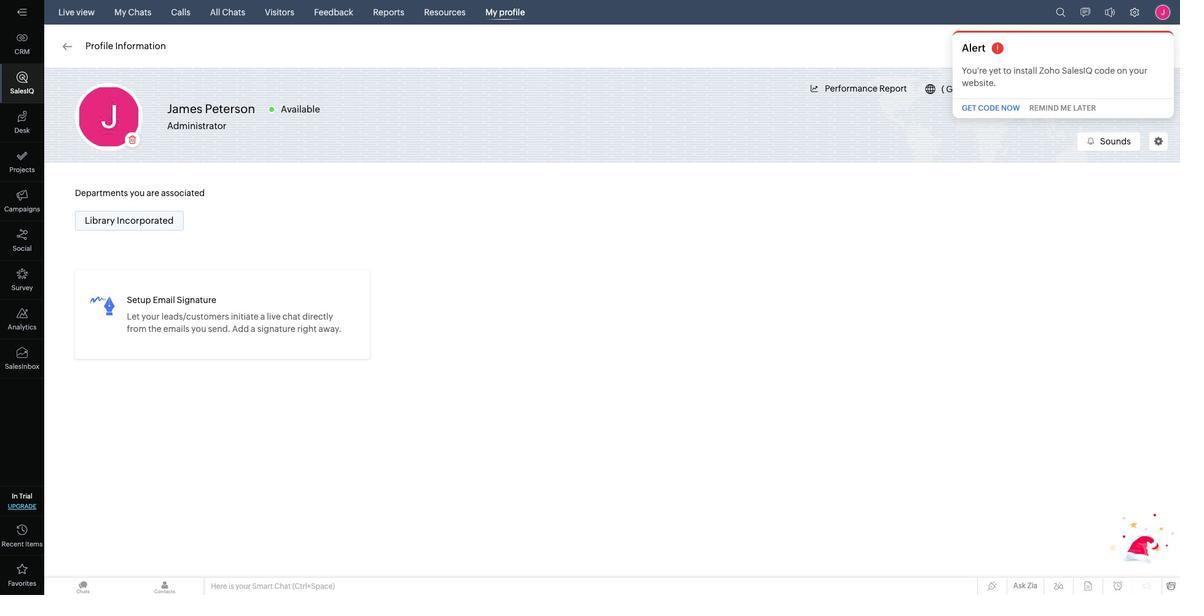 Task type: locate. For each thing, give the bounding box(es) containing it.
ask
[[1014, 582, 1026, 590]]

reports
[[373, 7, 404, 17]]

1 my from the left
[[114, 7, 126, 17]]

here
[[211, 582, 227, 591]]

resources
[[424, 7, 466, 17]]

my right view
[[114, 7, 126, 17]]

my profile
[[485, 7, 525, 17]]

upgrade
[[8, 503, 36, 510]]

resources link
[[419, 0, 471, 25]]

my
[[114, 7, 126, 17], [485, 7, 497, 17]]

2 my from the left
[[485, 7, 497, 17]]

my chats
[[114, 7, 151, 17]]

crm link
[[0, 25, 44, 64]]

my chats link
[[109, 0, 156, 25]]

visitors
[[265, 7, 294, 17]]

1 chats from the left
[[128, 7, 151, 17]]

chats
[[128, 7, 151, 17], [222, 7, 245, 17]]

live view
[[58, 7, 95, 17]]

salesinbox link
[[0, 339, 44, 379]]

view
[[76, 7, 95, 17]]

all chats link
[[205, 0, 250, 25]]

social link
[[0, 221, 44, 261]]

desk
[[14, 127, 30, 134]]

my inside 'link'
[[485, 7, 497, 17]]

2 chats from the left
[[222, 7, 245, 17]]

my profile link
[[480, 0, 530, 25]]

chats left calls link
[[128, 7, 151, 17]]

chat
[[274, 582, 291, 591]]

smart
[[252, 582, 273, 591]]

salesiq link
[[0, 64, 44, 103]]

items
[[25, 540, 43, 548]]

0 horizontal spatial chats
[[128, 7, 151, 17]]

in trial upgrade
[[8, 492, 36, 510]]

1 horizontal spatial my
[[485, 7, 497, 17]]

feedback
[[314, 7, 353, 17]]

search image
[[1056, 7, 1066, 17]]

1 horizontal spatial chats
[[222, 7, 245, 17]]

salesiq
[[10, 87, 34, 95]]

0 horizontal spatial my
[[114, 7, 126, 17]]

live
[[58, 7, 75, 17]]

projects
[[9, 166, 35, 173]]

my left profile
[[485, 7, 497, 17]]

chats for my chats
[[128, 7, 151, 17]]

chats right all
[[222, 7, 245, 17]]

campaigns
[[4, 205, 40, 213]]



Task type: vqa. For each thing, say whether or not it's contained in the screenshot.
Folder icon
no



Task type: describe. For each thing, give the bounding box(es) containing it.
(ctrl+space)
[[292, 582, 335, 591]]

here is your smart chat (ctrl+space)
[[211, 582, 335, 591]]

zia
[[1027, 582, 1038, 590]]

chats for all chats
[[222, 7, 245, 17]]

favorites
[[8, 580, 36, 587]]

all chats
[[210, 7, 245, 17]]

trial
[[19, 492, 32, 500]]

profile
[[499, 7, 525, 17]]

my for my chats
[[114, 7, 126, 17]]

social
[[13, 245, 32, 252]]

campaigns link
[[0, 182, 44, 221]]

all
[[210, 7, 220, 17]]

ask zia
[[1014, 582, 1038, 590]]

your
[[235, 582, 251, 591]]

feedback link
[[309, 0, 358, 25]]

my for my profile
[[485, 7, 497, 17]]

is
[[229, 582, 234, 591]]

toggle chat sounds image
[[1105, 7, 1115, 17]]

analytics link
[[0, 300, 44, 339]]

chats image
[[44, 578, 122, 595]]

visitors link
[[260, 0, 299, 25]]

survey
[[11, 284, 33, 291]]

live view link
[[53, 0, 100, 25]]

message board image
[[1081, 7, 1090, 17]]

contacts image
[[126, 578, 203, 595]]

recent items
[[2, 540, 43, 548]]

reports link
[[368, 0, 409, 25]]

crm
[[15, 48, 30, 55]]

survey link
[[0, 261, 44, 300]]

recent
[[2, 540, 24, 548]]

calls link
[[166, 0, 195, 25]]

analytics
[[8, 323, 37, 331]]

in
[[12, 492, 18, 500]]

calls
[[171, 7, 190, 17]]

salesinbox
[[5, 363, 39, 370]]

configure settings image
[[1130, 7, 1140, 17]]

projects link
[[0, 143, 44, 182]]

desk link
[[0, 103, 44, 143]]



